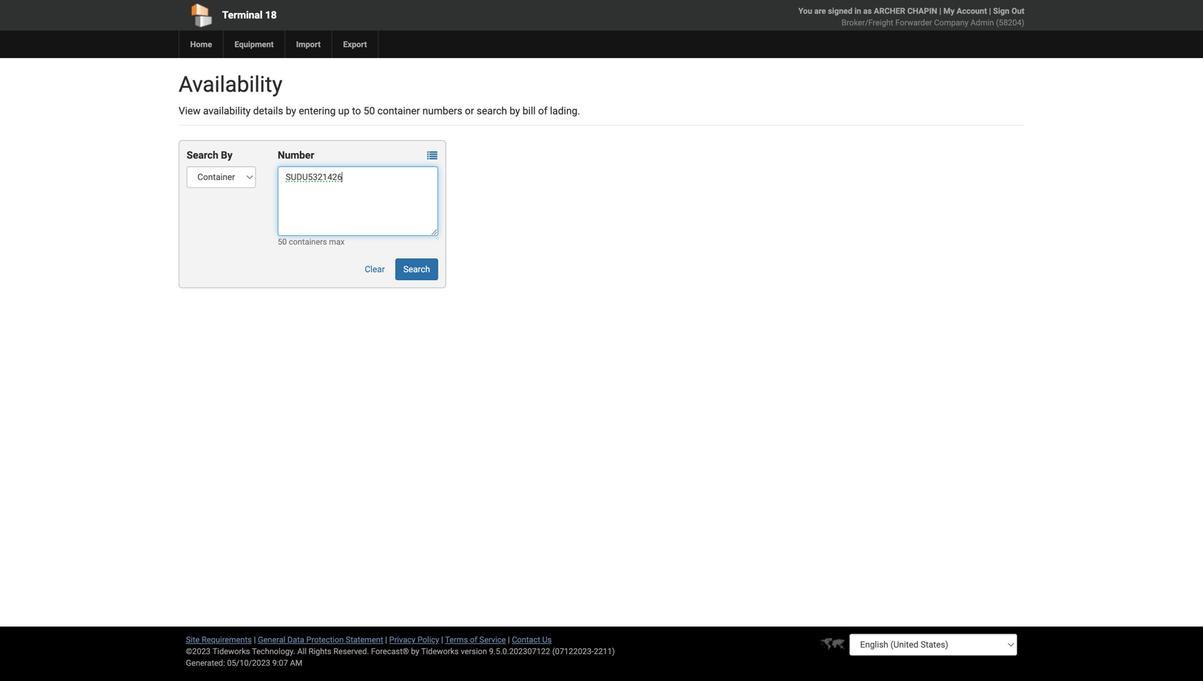 Task type: describe. For each thing, give the bounding box(es) containing it.
| left "general"
[[254, 635, 256, 644]]

or
[[465, 105, 474, 117]]

signed
[[828, 6, 853, 16]]

general data protection statement link
[[258, 635, 383, 644]]

terminal 18
[[222, 9, 277, 21]]

site requirements link
[[186, 635, 252, 644]]

data
[[287, 635, 304, 644]]

9.5.0.202307122
[[489, 647, 550, 656]]

search
[[477, 105, 507, 117]]

chapin
[[907, 6, 937, 16]]

admin
[[971, 18, 994, 27]]

generated:
[[186, 658, 225, 668]]

availability
[[179, 72, 282, 97]]

company
[[934, 18, 969, 27]]

terms of service link
[[445, 635, 506, 644]]

(58204)
[[996, 18, 1025, 27]]

service
[[479, 635, 506, 644]]

equipment
[[235, 40, 274, 49]]

Number text field
[[278, 166, 438, 236]]

by inside site requirements | general data protection statement | privacy policy | terms of service | contact us ©2023 tideworks technology. all rights reserved. forecast® by tideworks version 9.5.0.202307122 (07122023-2211) generated: 05/10/2023 9:07 am
[[411, 647, 419, 656]]

05/10/2023
[[227, 658, 270, 668]]

archer
[[874, 6, 905, 16]]

clear button
[[357, 258, 393, 280]]

number
[[278, 149, 314, 161]]

statement
[[346, 635, 383, 644]]

| left "sign"
[[989, 6, 991, 16]]

availability
[[203, 105, 251, 117]]

in
[[855, 6, 861, 16]]

50 containers max
[[278, 237, 345, 247]]

home
[[190, 40, 212, 49]]

max
[[329, 237, 345, 247]]

protection
[[306, 635, 344, 644]]

account
[[957, 6, 987, 16]]

| up forecast®
[[385, 635, 387, 644]]

are
[[814, 6, 826, 16]]

general
[[258, 635, 285, 644]]

0 horizontal spatial 50
[[278, 237, 287, 247]]

search for search
[[403, 264, 430, 274]]

by
[[221, 149, 233, 161]]



Task type: vqa. For each thing, say whether or not it's contained in the screenshot.
Policy
yes



Task type: locate. For each thing, give the bounding box(es) containing it.
broker/freight
[[842, 18, 893, 27]]

my account link
[[944, 6, 987, 16]]

forecast®
[[371, 647, 409, 656]]

out
[[1012, 6, 1025, 16]]

equipment link
[[223, 30, 285, 58]]

1 vertical spatial 50
[[278, 237, 287, 247]]

site requirements | general data protection statement | privacy policy | terms of service | contact us ©2023 tideworks technology. all rights reserved. forecast® by tideworks version 9.5.0.202307122 (07122023-2211) generated: 05/10/2023 9:07 am
[[186, 635, 615, 668]]

details
[[253, 105, 283, 117]]

search button
[[395, 258, 438, 280]]

0 horizontal spatial by
[[286, 105, 296, 117]]

search right clear
[[403, 264, 430, 274]]

view availability details by entering up to 50 container numbers or search by bill of lading.
[[179, 105, 580, 117]]

of
[[538, 105, 548, 117], [470, 635, 477, 644]]

of right bill
[[538, 105, 548, 117]]

all
[[297, 647, 307, 656]]

privacy
[[389, 635, 415, 644]]

2 horizontal spatial by
[[510, 105, 520, 117]]

50 right to
[[364, 105, 375, 117]]

entering
[[299, 105, 336, 117]]

1 horizontal spatial search
[[403, 264, 430, 274]]

reserved.
[[333, 647, 369, 656]]

us
[[542, 635, 552, 644]]

|
[[939, 6, 941, 16], [989, 6, 991, 16], [254, 635, 256, 644], [385, 635, 387, 644], [441, 635, 443, 644], [508, 635, 510, 644]]

by
[[286, 105, 296, 117], [510, 105, 520, 117], [411, 647, 419, 656]]

forwarder
[[895, 18, 932, 27]]

2211)
[[594, 647, 615, 656]]

by left bill
[[510, 105, 520, 117]]

sign
[[993, 6, 1010, 16]]

am
[[290, 658, 302, 668]]

search inside search button
[[403, 264, 430, 274]]

terms
[[445, 635, 468, 644]]

search by
[[187, 149, 233, 161]]

by right details
[[286, 105, 296, 117]]

import link
[[285, 30, 332, 58]]

home link
[[179, 30, 223, 58]]

search left the by
[[187, 149, 218, 161]]

1 horizontal spatial by
[[411, 647, 419, 656]]

show list image
[[427, 151, 437, 161]]

0 vertical spatial search
[[187, 149, 218, 161]]

search for search by
[[187, 149, 218, 161]]

0 horizontal spatial of
[[470, 635, 477, 644]]

privacy policy link
[[389, 635, 439, 644]]

lading.
[[550, 105, 580, 117]]

18
[[265, 9, 277, 21]]

0 horizontal spatial search
[[187, 149, 218, 161]]

©2023 tideworks
[[186, 647, 250, 656]]

to
[[352, 105, 361, 117]]

50
[[364, 105, 375, 117], [278, 237, 287, 247]]

terminal 18 link
[[179, 0, 518, 30]]

technology.
[[252, 647, 295, 656]]

rights
[[309, 647, 331, 656]]

9:07
[[272, 658, 288, 668]]

sign out link
[[993, 6, 1025, 16]]

contact us link
[[512, 635, 552, 644]]

1 vertical spatial search
[[403, 264, 430, 274]]

bill
[[523, 105, 536, 117]]

of up version
[[470, 635, 477, 644]]

as
[[863, 6, 872, 16]]

export
[[343, 40, 367, 49]]

numbers
[[423, 105, 462, 117]]

clear
[[365, 264, 385, 274]]

policy
[[418, 635, 439, 644]]

terminal
[[222, 9, 263, 21]]

by down privacy policy link
[[411, 647, 419, 656]]

50 left containers
[[278, 237, 287, 247]]

site
[[186, 635, 200, 644]]

0 vertical spatial 50
[[364, 105, 375, 117]]

requirements
[[202, 635, 252, 644]]

you are signed in as archer chapin | my account | sign out broker/freight forwarder company admin (58204)
[[798, 6, 1025, 27]]

of inside site requirements | general data protection statement | privacy policy | terms of service | contact us ©2023 tideworks technology. all rights reserved. forecast® by tideworks version 9.5.0.202307122 (07122023-2211) generated: 05/10/2023 9:07 am
[[470, 635, 477, 644]]

0 vertical spatial of
[[538, 105, 548, 117]]

1 horizontal spatial 50
[[364, 105, 375, 117]]

up
[[338, 105, 350, 117]]

1 horizontal spatial of
[[538, 105, 548, 117]]

(07122023-
[[552, 647, 594, 656]]

1 vertical spatial of
[[470, 635, 477, 644]]

contact
[[512, 635, 540, 644]]

you
[[798, 6, 812, 16]]

search
[[187, 149, 218, 161], [403, 264, 430, 274]]

tideworks
[[421, 647, 459, 656]]

| left my
[[939, 6, 941, 16]]

| up 9.5.0.202307122
[[508, 635, 510, 644]]

| up tideworks
[[441, 635, 443, 644]]

containers
[[289, 237, 327, 247]]

import
[[296, 40, 321, 49]]

version
[[461, 647, 487, 656]]

container
[[378, 105, 420, 117]]

view
[[179, 105, 201, 117]]

export link
[[332, 30, 378, 58]]

my
[[944, 6, 955, 16]]



